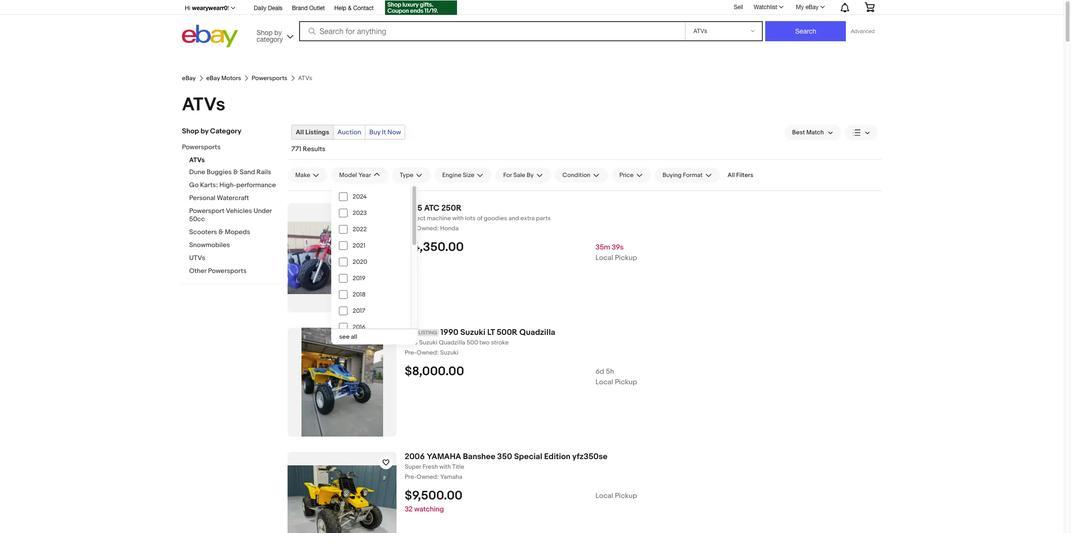 Task type: describe. For each thing, give the bounding box(es) containing it.
buy it now
[[369, 128, 401, 136]]

under
[[254, 207, 272, 215]]

ebay for ebay
[[182, 74, 196, 82]]

local for 6d
[[596, 378, 613, 387]]

2016
[[353, 324, 366, 331]]

2020
[[353, 258, 367, 266]]

see all
[[339, 333, 357, 341]]

utvs
[[189, 254, 205, 262]]

2022 link
[[332, 221, 411, 238]]

1990 Suzuki Quadzilla 500 two stroke text field
[[405, 339, 882, 347]]

0 vertical spatial 1990
[[441, 328, 459, 338]]

daily deals link
[[254, 3, 283, 14]]

extra
[[521, 215, 535, 222]]

1985 atc 250r image
[[288, 222, 397, 294]]

2018 link
[[332, 287, 411, 303]]

your shopping cart image
[[865, 2, 876, 12]]

my
[[796, 4, 804, 11]]

none submit inside banner
[[766, 21, 846, 41]]

two
[[480, 339, 490, 347]]

2 vertical spatial &
[[219, 228, 223, 236]]

scooters & mopeds link
[[189, 228, 280, 237]]

2023
[[353, 209, 367, 217]]

personal watercraft link
[[189, 194, 280, 203]]

pickup for 39s
[[615, 253, 637, 263]]

daily deals
[[254, 5, 283, 12]]

tap to watch item - 1990 suzuki lt 500r quadzilla image
[[379, 332, 393, 345]]

& inside "link"
[[348, 5, 352, 12]]

all filters button
[[724, 168, 758, 183]]

see
[[339, 333, 350, 341]]

and
[[509, 215, 519, 222]]

other
[[189, 267, 207, 275]]

2022
[[353, 226, 367, 233]]

banshee
[[463, 452, 496, 462]]

2021 link
[[332, 238, 411, 254]]

owned inside 'new listing 1990 suzuki lt 500r quadzilla 1990 suzuki quadzilla 500 two stroke pre-owned : suzuki'
[[417, 349, 437, 357]]

go
[[189, 181, 199, 189]]

buggies
[[207, 168, 232, 176]]

edition
[[544, 452, 571, 462]]

vehicles
[[226, 207, 252, 215]]

model year button
[[332, 168, 388, 183]]

1 vertical spatial suzuki
[[419, 339, 438, 347]]

new listing 1990 suzuki lt 500r quadzilla 1990 suzuki quadzilla 500 two stroke pre-owned : suzuki
[[405, 328, 556, 357]]

lots
[[465, 215, 476, 222]]

Perfect machine with lots of goodies and extra parts text field
[[405, 215, 882, 223]]

advanced link
[[846, 22, 880, 41]]

pickup inside local pickup 32 watching
[[615, 492, 637, 501]]

powersport
[[189, 207, 225, 215]]

2006 yamaha banshee 350 special edition yfz350se link
[[405, 452, 882, 462]]

1 vertical spatial 1990
[[405, 339, 418, 347]]

$8,000.00
[[405, 364, 464, 379]]

250r
[[442, 204, 462, 213]]

2 vertical spatial powersports
[[208, 267, 247, 275]]

all for all listings
[[296, 128, 304, 136]]

0 vertical spatial suzuki
[[461, 328, 486, 338]]

filters
[[737, 171, 754, 179]]

: inside 1985 atc 250r perfect machine with lots of goodies and extra parts pre-owned : honda
[[437, 225, 439, 232]]

get the coupon image
[[385, 0, 457, 15]]

pickup for 5h
[[615, 378, 637, 387]]

sell link
[[730, 4, 748, 10]]

771
[[292, 145, 301, 153]]

350
[[497, 452, 512, 462]]

0 vertical spatial powersports link
[[252, 74, 288, 82]]

dune buggies & sand rails link
[[189, 168, 280, 177]]

powersports atvs dune buggies & sand rails go karts: high-performance personal watercraft powersport vehicles under 50cc scooters & mopeds snowmobiles utvs other powersports
[[182, 143, 276, 275]]

my ebay
[[796, 4, 819, 11]]

help
[[335, 5, 347, 12]]

: inside 2006 yamaha banshee 350 special edition yfz350se super fresh with title pre-owned : yamaha
[[437, 473, 439, 481]]

of
[[477, 215, 483, 222]]

model
[[339, 171, 357, 179]]

rails
[[257, 168, 271, 176]]

auction
[[338, 128, 361, 136]]

sell
[[734, 4, 743, 10]]

2024
[[353, 193, 367, 201]]

powersports for powersports
[[252, 74, 288, 82]]

6d 5h local pickup
[[596, 367, 637, 387]]

contact
[[353, 5, 374, 12]]

banner containing sell
[[182, 0, 882, 63]]

owned inside 2006 yamaha banshee 350 special edition yfz350se super fresh with title pre-owned : yamaha
[[417, 473, 437, 481]]

snowmobiles link
[[189, 241, 280, 250]]

high-
[[219, 181, 236, 189]]

2017 link
[[332, 303, 411, 319]]

it
[[382, 128, 386, 136]]

super
[[405, 463, 421, 471]]

auction link
[[334, 125, 365, 139]]

all listings
[[296, 128, 329, 136]]

karts:
[[200, 181, 218, 189]]

watercraft
[[217, 194, 249, 202]]

account navigation
[[182, 0, 882, 16]]

watching
[[415, 505, 444, 514]]

ebay inside 'account' navigation
[[806, 4, 819, 11]]

1 vertical spatial quadzilla
[[439, 339, 465, 347]]

1 vertical spatial &
[[233, 168, 238, 176]]

local for 35m
[[596, 253, 613, 263]]

buy
[[369, 128, 381, 136]]

yfz350se
[[573, 452, 608, 462]]

owned inside 1985 atc 250r perfect machine with lots of goodies and extra parts pre-owned : honda
[[417, 225, 437, 232]]

watchlist
[[754, 4, 778, 11]]

scooters
[[189, 228, 217, 236]]

powersport vehicles under 50cc link
[[189, 207, 280, 224]]

2024 link
[[332, 189, 411, 205]]

honda
[[440, 225, 459, 232]]

2016 link
[[332, 319, 411, 336]]

perfect
[[405, 215, 426, 222]]

1985 atc 250r perfect machine with lots of goodies and extra parts pre-owned : honda
[[405, 204, 551, 232]]

1 vertical spatial powersports link
[[182, 143, 273, 152]]

category
[[210, 127, 242, 136]]



Task type: vqa. For each thing, say whether or not it's contained in the screenshot.
sets
no



Task type: locate. For each thing, give the bounding box(es) containing it.
ebay
[[806, 4, 819, 11], [182, 74, 196, 82], [206, 74, 220, 82]]

quadzilla right 500r
[[520, 328, 556, 338]]

owned
[[417, 225, 437, 232], [417, 349, 437, 357], [417, 473, 437, 481]]

pre- inside 1985 atc 250r perfect machine with lots of goodies and extra parts pre-owned : honda
[[405, 225, 417, 232]]

3 pre- from the top
[[405, 473, 417, 481]]

0 horizontal spatial 1990
[[405, 339, 418, 347]]

1 vertical spatial local
[[596, 378, 613, 387]]

sand
[[240, 168, 255, 176]]

2 local from the top
[[596, 378, 613, 387]]

2017
[[353, 307, 365, 315]]

2 vertical spatial local
[[596, 492, 613, 501]]

snowmobiles
[[189, 241, 230, 249]]

all filters
[[728, 171, 754, 179]]

0 vertical spatial &
[[348, 5, 352, 12]]

1 horizontal spatial ebay
[[206, 74, 220, 82]]

fresh
[[423, 463, 438, 471]]

deals
[[268, 5, 283, 12]]

brand outlet link
[[292, 3, 325, 14]]

1 vertical spatial powersports
[[182, 143, 221, 151]]

mopeds
[[225, 228, 250, 236]]

2020 link
[[332, 254, 411, 270]]

6d
[[596, 367, 604, 376]]

1 local from the top
[[596, 253, 613, 263]]

1 horizontal spatial 1990
[[441, 328, 459, 338]]

1 horizontal spatial &
[[233, 168, 238, 176]]

motors
[[221, 74, 241, 82]]

pre- down new
[[405, 349, 417, 357]]

now
[[388, 128, 401, 136]]

pre- inside 2006 yamaha banshee 350 special edition yfz350se super fresh with title pre-owned : yamaha
[[405, 473, 417, 481]]

powersports link right motors
[[252, 74, 288, 82]]

by
[[201, 127, 209, 136]]

1 vertical spatial atvs
[[189, 156, 205, 164]]

all up 771
[[296, 128, 304, 136]]

0 vertical spatial with
[[452, 215, 464, 222]]

1990 down new
[[405, 339, 418, 347]]

2 pre- from the top
[[405, 349, 417, 357]]

quadzilla left 500
[[439, 339, 465, 347]]

local down 35m
[[596, 253, 613, 263]]

atvs up dune
[[189, 156, 205, 164]]

yamaha
[[440, 473, 463, 481]]

pickup down 39s
[[615, 253, 637, 263]]

3 local from the top
[[596, 492, 613, 501]]

brand outlet
[[292, 5, 325, 12]]

0 horizontal spatial quadzilla
[[439, 339, 465, 347]]

ebay left the "ebay motors"
[[182, 74, 196, 82]]

all left filters
[[728, 171, 735, 179]]

pre- down super
[[405, 473, 417, 481]]

new
[[406, 330, 418, 336]]

model year
[[339, 171, 371, 179]]

2018
[[353, 291, 366, 299]]

listing
[[419, 330, 437, 336]]

all for all filters
[[728, 171, 735, 179]]

pickup inside 6d 5h local pickup
[[615, 378, 637, 387]]

local inside 6d 5h local pickup
[[596, 378, 613, 387]]

pre-
[[405, 225, 417, 232], [405, 349, 417, 357], [405, 473, 417, 481]]

& left sand
[[233, 168, 238, 176]]

1 horizontal spatial all
[[728, 171, 735, 179]]

all inside button
[[728, 171, 735, 179]]

atvs up by at top left
[[182, 94, 225, 116]]

2 horizontal spatial ebay
[[806, 4, 819, 11]]

1 owned from the top
[[417, 225, 437, 232]]

banner
[[182, 0, 882, 63]]

all
[[296, 128, 304, 136], [728, 171, 735, 179]]

35m 39s local pickup
[[596, 243, 637, 263]]

results
[[303, 145, 326, 153]]

all
[[351, 333, 357, 341]]

owned down fresh
[[417, 473, 437, 481]]

1 vertical spatial pickup
[[615, 378, 637, 387]]

with down yamaha
[[440, 463, 451, 471]]

atc
[[424, 204, 440, 213]]

tap to watch item - 2006 yamaha banshee 350 special edition yfz350se image
[[379, 456, 393, 470]]

powersports right motors
[[252, 74, 288, 82]]

2 horizontal spatial suzuki
[[461, 328, 486, 338]]

pre- down perfect
[[405, 225, 417, 232]]

32
[[405, 505, 413, 514]]

other powersports link
[[189, 267, 280, 276]]

suzuki up 500
[[461, 328, 486, 338]]

0 horizontal spatial ebay
[[182, 74, 196, 82]]

2023 link
[[332, 205, 411, 221]]

None submit
[[766, 21, 846, 41]]

ebay motors
[[206, 74, 241, 82]]

1990 right listing
[[441, 328, 459, 338]]

1990 suzuki lt 500r quadzilla image
[[301, 328, 383, 437]]

2 vertical spatial suzuki
[[440, 349, 459, 357]]

ebay for ebay motors
[[206, 74, 220, 82]]

daily
[[254, 5, 267, 12]]

0 horizontal spatial all
[[296, 128, 304, 136]]

None text field
[[405, 349, 882, 357], [405, 473, 882, 482], [405, 349, 882, 357], [405, 473, 882, 482]]

powersports link down category
[[182, 143, 273, 152]]

0 vertical spatial pickup
[[615, 253, 637, 263]]

brand
[[292, 5, 308, 12]]

title
[[452, 463, 464, 471]]

: inside 'new listing 1990 suzuki lt 500r quadzilla 1990 suzuki quadzilla 500 two stroke pre-owned : suzuki'
[[437, 349, 439, 357]]

powersports down utvs link
[[208, 267, 247, 275]]

1 : from the top
[[437, 225, 439, 232]]

500r
[[497, 328, 518, 338]]

2019
[[353, 275, 366, 282]]

0 vertical spatial :
[[437, 225, 439, 232]]

1 vertical spatial :
[[437, 349, 439, 357]]

with inside 2006 yamaha banshee 350 special edition yfz350se super fresh with title pre-owned : yamaha
[[440, 463, 451, 471]]

see all button
[[332, 329, 418, 345]]

personal
[[189, 194, 215, 202]]

with down '250r'
[[452, 215, 464, 222]]

suzuki down listing
[[419, 339, 438, 347]]

2 vertical spatial owned
[[417, 473, 437, 481]]

5h
[[606, 367, 614, 376]]

with inside 1985 atc 250r perfect machine with lots of goodies and extra parts pre-owned : honda
[[452, 215, 464, 222]]

2 vertical spatial pre-
[[405, 473, 417, 481]]

ebay right my
[[806, 4, 819, 11]]

1 vertical spatial owned
[[417, 349, 437, 357]]

1990
[[441, 328, 459, 338], [405, 339, 418, 347]]

1 horizontal spatial suzuki
[[440, 349, 459, 357]]

owned down perfect
[[417, 225, 437, 232]]

1 vertical spatial all
[[728, 171, 735, 179]]

1 pickup from the top
[[615, 253, 637, 263]]

ebay motors link
[[206, 74, 241, 82]]

powersports for powersports atvs dune buggies & sand rails go karts: high-performance personal watercraft powersport vehicles under 50cc scooters & mopeds snowmobiles utvs other powersports
[[182, 143, 221, 151]]

0 vertical spatial atvs
[[182, 94, 225, 116]]

my ebay link
[[791, 1, 829, 13]]

: up $8,000.00
[[437, 349, 439, 357]]

local pickup 32 watching
[[405, 492, 637, 514]]

yamaha
[[427, 452, 461, 462]]

$4,350.00
[[405, 240, 464, 255]]

shop by category
[[182, 127, 242, 136]]

0 horizontal spatial with
[[440, 463, 451, 471]]

3 : from the top
[[437, 473, 439, 481]]

2021
[[353, 242, 366, 250]]

0 vertical spatial quadzilla
[[520, 328, 556, 338]]

: down machine
[[437, 225, 439, 232]]

500
[[467, 339, 478, 347]]

ebay left motors
[[206, 74, 220, 82]]

0 vertical spatial owned
[[417, 225, 437, 232]]

atvs
[[182, 94, 225, 116], [189, 156, 205, 164]]

2 horizontal spatial &
[[348, 5, 352, 12]]

1 vertical spatial with
[[440, 463, 451, 471]]

2 : from the top
[[437, 349, 439, 357]]

0 vertical spatial local
[[596, 253, 613, 263]]

atvs inside powersports atvs dune buggies & sand rails go karts: high-performance personal watercraft powersport vehicles under 50cc scooters & mopeds snowmobiles utvs other powersports
[[189, 156, 205, 164]]

2006 yamaha banshee 350 special edition yfz350se image
[[288, 466, 397, 534]]

2 pickup from the top
[[615, 378, 637, 387]]

shop
[[182, 127, 199, 136]]

: down fresh
[[437, 473, 439, 481]]

3 owned from the top
[[417, 473, 437, 481]]

none text field containing pre-owned
[[405, 225, 882, 233]]

0 vertical spatial powersports
[[252, 74, 288, 82]]

0 horizontal spatial &
[[219, 228, 223, 236]]

1 horizontal spatial with
[[452, 215, 464, 222]]

pickup down 1990 suzuki quadzilla 500 two stroke text field on the bottom
[[615, 378, 637, 387]]

1 horizontal spatial quadzilla
[[520, 328, 556, 338]]

pre- inside 'new listing 1990 suzuki lt 500r quadzilla 1990 suzuki quadzilla 500 two stroke pre-owned : suzuki'
[[405, 349, 417, 357]]

3 pickup from the top
[[615, 492, 637, 501]]

$9,500.00
[[405, 489, 463, 504]]

0 vertical spatial all
[[296, 128, 304, 136]]

Super Fresh with Title text field
[[405, 463, 882, 472]]

1 pre- from the top
[[405, 225, 417, 232]]

2 owned from the top
[[417, 349, 437, 357]]

2006
[[405, 452, 425, 462]]

0 vertical spatial pre-
[[405, 225, 417, 232]]

2006 yamaha banshee 350 special edition yfz350se super fresh with title pre-owned : yamaha
[[405, 452, 608, 481]]

local down 6d
[[596, 378, 613, 387]]

local
[[596, 253, 613, 263], [596, 378, 613, 387], [596, 492, 613, 501]]

2 vertical spatial :
[[437, 473, 439, 481]]

lt
[[487, 328, 495, 338]]

39s
[[612, 243, 624, 252]]

0 horizontal spatial suzuki
[[419, 339, 438, 347]]

local inside "35m 39s local pickup"
[[596, 253, 613, 263]]

1985 atc 250r link
[[405, 204, 882, 214]]

dune
[[189, 168, 205, 176]]

local down yfz350se
[[596, 492, 613, 501]]

owned down listing
[[417, 349, 437, 357]]

help & contact
[[335, 5, 374, 12]]

machine
[[427, 215, 451, 222]]

special
[[514, 452, 543, 462]]

powersports down by at top left
[[182, 143, 221, 151]]

None text field
[[405, 225, 882, 233]]

& right help
[[348, 5, 352, 12]]

2 vertical spatial pickup
[[615, 492, 637, 501]]

pickup inside "35m 39s local pickup"
[[615, 253, 637, 263]]

stroke
[[491, 339, 509, 347]]

& left mopeds
[[219, 228, 223, 236]]

pickup down super fresh with title text box
[[615, 492, 637, 501]]

1985
[[405, 204, 422, 213]]

1 vertical spatial pre-
[[405, 349, 417, 357]]

local inside local pickup 32 watching
[[596, 492, 613, 501]]

suzuki up $8,000.00
[[440, 349, 459, 357]]

buy it now link
[[366, 125, 405, 139]]

watchlist link
[[749, 1, 788, 13]]

performance
[[236, 181, 276, 189]]



